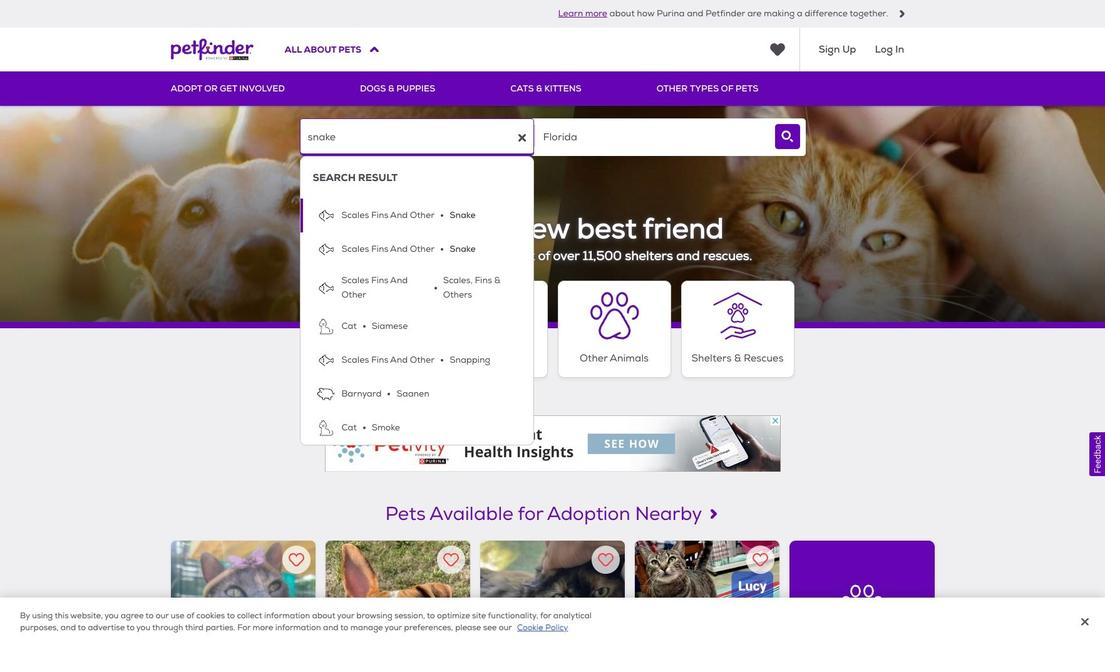 Task type: vqa. For each thing, say whether or not it's contained in the screenshot.
Marshmallow, adoptable Rabbit, Young Male Dwarf & Netherland Dwarf Mix, 7 miles away. IMAGE
no



Task type: describe. For each thing, give the bounding box(es) containing it.
mom, adoptable, adult female domestic medium hair, in crystal river, fl. image
[[480, 540, 625, 649]]

lucky, adoptable, young male mixed breed, in inverness, fl. image
[[326, 540, 470, 649]]

Enter City, State, or ZIP text field
[[535, 118, 770, 156]]

lillian, adoptable, senior female dilute tortoiseshell & american shorthair, in spring hill, fl. image
[[171, 540, 316, 649]]

favorite lucky image
[[444, 552, 459, 567]]

privacy alert dialog
[[0, 598, 1106, 649]]

favorite lillian image
[[289, 552, 304, 567]]

lucy, adoptable, young female tabby & domestic short hair, in spring hill, fl. image
[[635, 540, 780, 649]]



Task type: locate. For each thing, give the bounding box(es) containing it.
favorite lucy image
[[753, 552, 769, 567]]

petfinder logo image
[[171, 28, 253, 71]]

primary element
[[171, 71, 935, 106]]

9c2b2 image
[[899, 10, 906, 18]]

advertisement element
[[325, 415, 781, 472]]

Search Terrier, Kitten, etc. text field
[[300, 118, 534, 156]]

favorite mom image
[[598, 552, 614, 567]]

animal search suggestions list box
[[300, 156, 534, 445]]



